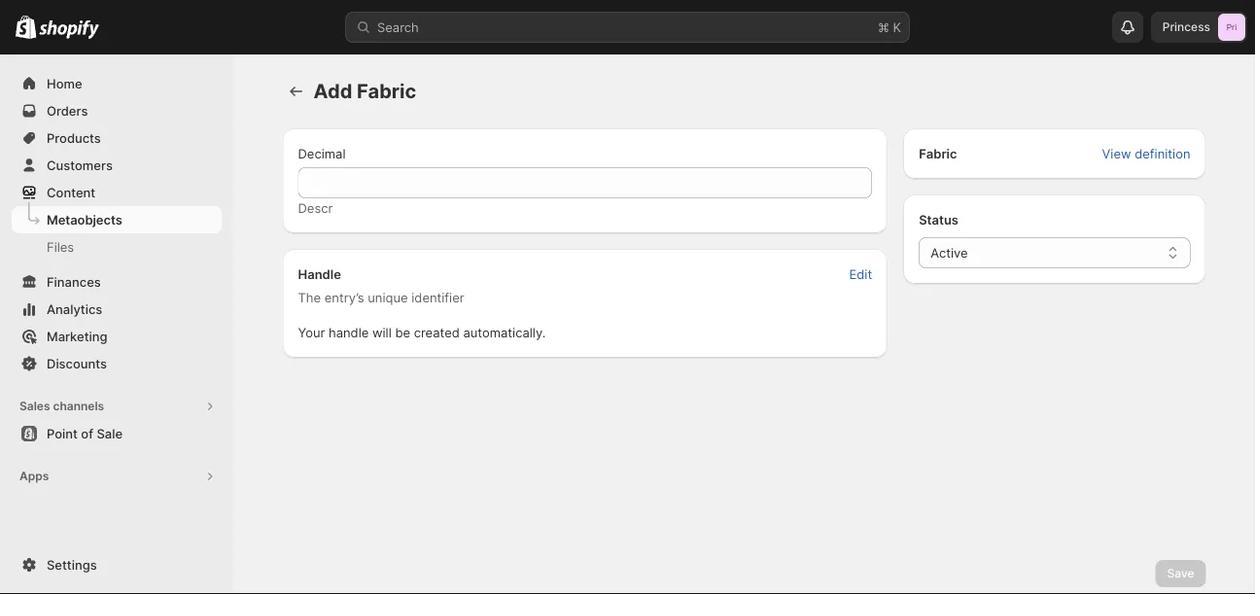 Task type: vqa. For each thing, say whether or not it's contained in the screenshot.
Default address
no



Task type: describe. For each thing, give the bounding box(es) containing it.
created
[[414, 325, 460, 340]]

products link
[[12, 124, 222, 152]]

edit
[[849, 266, 872, 281]]

handle the entry's unique identifier
[[298, 266, 464, 305]]

point of sale
[[47, 426, 123, 441]]

search
[[377, 19, 419, 35]]

apps
[[19, 469, 49, 483]]

will
[[372, 325, 392, 340]]

automatically.
[[463, 325, 546, 340]]

unique
[[368, 290, 408, 305]]

apps button
[[12, 463, 222, 490]]

products
[[47, 130, 101, 145]]

sales channels
[[19, 399, 104, 413]]

0 horizontal spatial fabric
[[357, 79, 416, 103]]

content
[[47, 185, 95, 200]]

princess
[[1163, 20, 1210, 34]]

1 vertical spatial fabric
[[919, 146, 957, 161]]

decimal
[[298, 146, 346, 161]]

descr
[[298, 200, 333, 215]]

princess image
[[1218, 14, 1245, 41]]

customers
[[47, 157, 113, 173]]

discounts
[[47, 356, 107, 371]]

point
[[47, 426, 78, 441]]

finances
[[47, 274, 101, 289]]

save button
[[1156, 560, 1206, 587]]

add
[[314, 79, 352, 103]]

the
[[298, 290, 321, 305]]

content link
[[12, 179, 222, 206]]

sales channels button
[[12, 393, 222, 420]]

view
[[1102, 146, 1131, 161]]

handle
[[298, 266, 341, 281]]

orders link
[[12, 97, 222, 124]]

marketing
[[47, 329, 107, 344]]

home
[[47, 76, 82, 91]]

entry's
[[324, 290, 364, 305]]

files
[[47, 239, 74, 254]]

⌘
[[878, 19, 889, 35]]

customers link
[[12, 152, 222, 179]]

of
[[81, 426, 93, 441]]



Task type: locate. For each thing, give the bounding box(es) containing it.
1 horizontal spatial shopify image
[[39, 20, 99, 39]]

metaobjects link
[[12, 206, 222, 233]]

save
[[1167, 566, 1194, 580]]

definition
[[1135, 146, 1190, 161]]

handle
[[329, 325, 369, 340]]

files link
[[12, 233, 222, 261]]

view definition
[[1102, 146, 1190, 161]]

point of sale link
[[12, 420, 222, 447]]

fabric
[[357, 79, 416, 103], [919, 146, 957, 161]]

None text field
[[298, 167, 872, 198]]

sale
[[97, 426, 123, 441]]

view definition link
[[1090, 140, 1202, 167]]

point of sale button
[[0, 420, 233, 447]]

identifier
[[411, 290, 464, 305]]

finances link
[[12, 268, 222, 296]]

analytics
[[47, 301, 102, 316]]

settings link
[[12, 551, 222, 578]]

sales
[[19, 399, 50, 413]]

add fabric
[[314, 79, 416, 103]]

fabric up status
[[919, 146, 957, 161]]

k
[[893, 19, 901, 35]]

status
[[919, 212, 959, 227]]

analytics link
[[12, 296, 222, 323]]

settings
[[47, 557, 97, 572]]

0 horizontal spatial shopify image
[[16, 15, 36, 39]]

fabric right add
[[357, 79, 416, 103]]

discounts link
[[12, 350, 222, 377]]

active
[[931, 245, 968, 260]]

channels
[[53, 399, 104, 413]]

metaobjects
[[47, 212, 122, 227]]

orders
[[47, 103, 88, 118]]

edit button
[[838, 261, 884, 288]]

home link
[[12, 70, 222, 97]]

marketing link
[[12, 323, 222, 350]]

⌘ k
[[878, 19, 901, 35]]

be
[[395, 325, 410, 340]]

0 vertical spatial fabric
[[357, 79, 416, 103]]

your
[[298, 325, 325, 340]]

shopify image
[[16, 15, 36, 39], [39, 20, 99, 39]]

1 horizontal spatial fabric
[[919, 146, 957, 161]]

your handle will be created automatically.
[[298, 325, 546, 340]]



